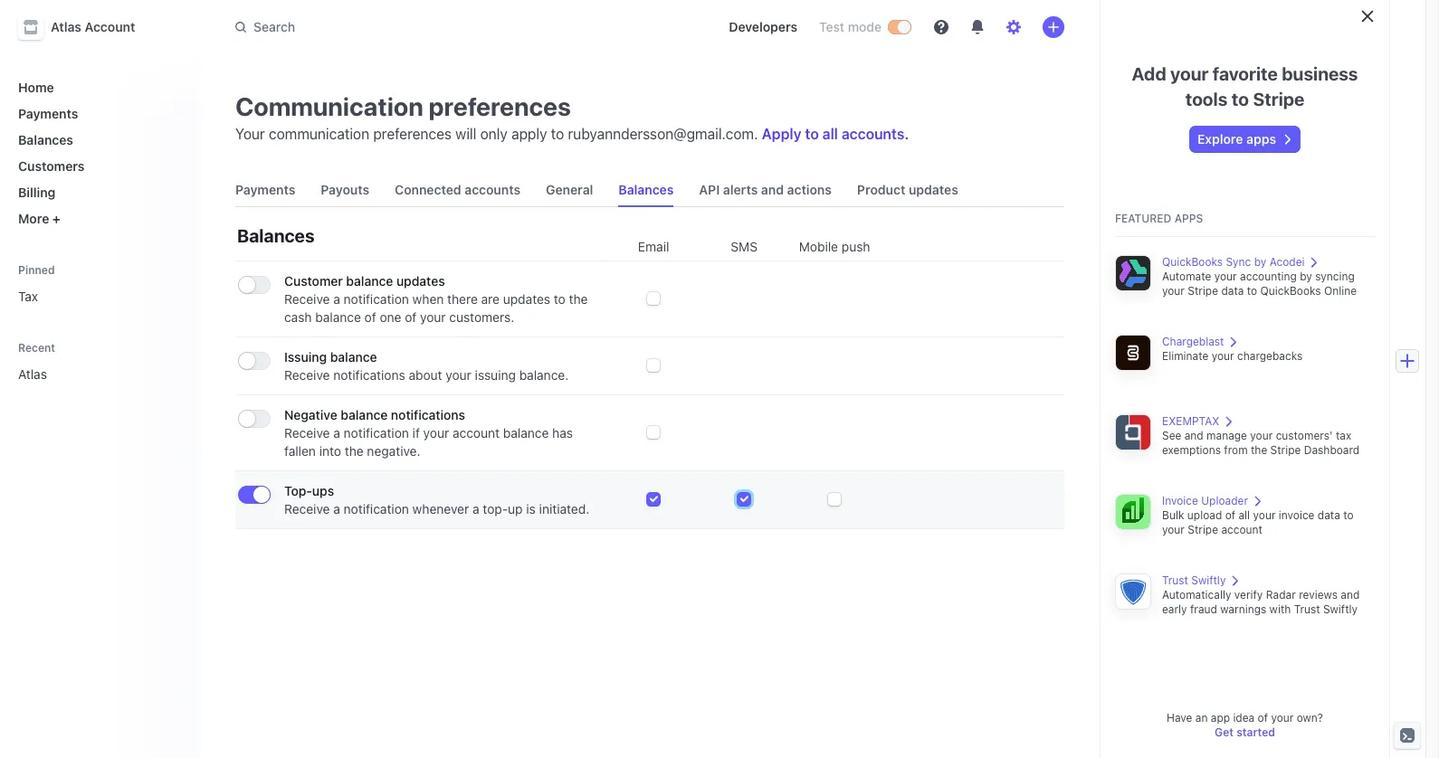 Task type: locate. For each thing, give the bounding box(es) containing it.
receive down issuing
[[284, 368, 330, 383]]

0 vertical spatial all
[[823, 126, 838, 142]]

add
[[1132, 63, 1167, 84]]

trust down reviews
[[1294, 603, 1320, 616]]

your inside add your favorite business tools to stripe
[[1171, 63, 1209, 84]]

updates right the are
[[503, 291, 550, 307]]

notifications inside the negative balance notifications receive a notification if your account balance has fallen into the negative.
[[391, 407, 465, 423]]

1 horizontal spatial balances link
[[611, 174, 681, 206]]

2 receive from the top
[[284, 368, 330, 383]]

your right if at the bottom left of the page
[[423, 425, 449, 441]]

all inside communication preferences your communication preferences will only apply to rubyanndersson@gmail.com. apply to all accounts.
[[823, 126, 838, 142]]

notifications up if at the bottom left of the page
[[391, 407, 465, 423]]

0 horizontal spatial atlas
[[18, 367, 47, 382]]

notification
[[344, 291, 409, 307], [344, 425, 409, 441], [344, 501, 409, 517]]

0 vertical spatial payments link
[[11, 99, 185, 129]]

notification for negative.
[[344, 425, 409, 441]]

accounts.
[[842, 126, 909, 142]]

developers link
[[722, 13, 805, 42]]

reviews
[[1299, 588, 1338, 602]]

payments down home
[[18, 106, 78, 121]]

atlas inside button
[[51, 19, 81, 34]]

test mode
[[819, 19, 882, 34]]

quickbooks up automate
[[1162, 255, 1223, 269]]

payments down your
[[235, 182, 295, 197]]

0 horizontal spatial by
[[1254, 255, 1267, 269]]

1 vertical spatial quickbooks
[[1260, 284, 1321, 298]]

1 vertical spatial account
[[1221, 523, 1263, 537]]

balance right issuing
[[330, 349, 377, 365]]

acodei
[[1270, 255, 1305, 269]]

up
[[508, 501, 523, 517]]

your
[[1171, 63, 1209, 84], [1215, 270, 1237, 283], [1162, 284, 1185, 298], [420, 310, 446, 325], [1212, 349, 1234, 363], [446, 368, 472, 383], [423, 425, 449, 441], [1250, 429, 1273, 443], [1253, 509, 1276, 522], [1162, 523, 1185, 537], [1271, 711, 1294, 725]]

featured apps
[[1115, 212, 1203, 225]]

balances link up email
[[611, 174, 681, 206]]

to inside the customer balance updates receive a notification when there are updates to the cash balance of one of your customers.
[[554, 291, 566, 307]]

0 vertical spatial atlas
[[51, 19, 81, 34]]

0 vertical spatial account
[[453, 425, 500, 441]]

2 horizontal spatial and
[[1341, 588, 1360, 602]]

see and manage your customers' tax exemptions from the stripe dashboard
[[1162, 429, 1360, 457]]

1 vertical spatial payments
[[235, 182, 295, 197]]

automatically verify radar reviews and early fraud warnings with trust swiftly
[[1162, 588, 1360, 616]]

swiftly
[[1191, 574, 1226, 587], [1323, 603, 1358, 616]]

a down customer
[[333, 291, 340, 307]]

swiftly up "automatically" in the right of the page
[[1191, 574, 1226, 587]]

your up "tools"
[[1171, 63, 1209, 84]]

balances link
[[11, 125, 185, 155], [611, 174, 681, 206]]

0 horizontal spatial quickbooks
[[1162, 255, 1223, 269]]

notifications left about
[[333, 368, 405, 383]]

receive down customer
[[284, 291, 330, 307]]

0 vertical spatial by
[[1254, 255, 1267, 269]]

your left own?
[[1271, 711, 1294, 725]]

stripe inside automate your accounting by syncing your stripe data to quickbooks online
[[1188, 284, 1218, 298]]

receive
[[284, 291, 330, 307], [284, 368, 330, 383], [284, 425, 330, 441], [284, 501, 330, 517]]

balances up email
[[619, 182, 674, 197]]

by down acodei
[[1300, 270, 1312, 283]]

0 horizontal spatial balances link
[[11, 125, 185, 155]]

notification up negative.
[[344, 425, 409, 441]]

1 horizontal spatial trust
[[1294, 603, 1320, 616]]

app
[[1211, 711, 1230, 725]]

0 vertical spatial balances
[[18, 132, 73, 148]]

notification inside the negative balance notifications receive a notification if your account balance has fallen into the negative.
[[344, 425, 409, 441]]

1 horizontal spatial payments link
[[228, 174, 303, 206]]

quickbooks inside automate your accounting by syncing your stripe data to quickbooks online
[[1260, 284, 1321, 298]]

balance inside issuing balance receive notifications about your issuing balance.
[[330, 349, 377, 365]]

apply to all accounts. button
[[762, 126, 909, 142]]

2 horizontal spatial balances
[[619, 182, 674, 197]]

fallen
[[284, 444, 316, 459]]

payments
[[18, 106, 78, 121], [235, 182, 295, 197]]

your inside issuing balance receive notifications about your issuing balance.
[[446, 368, 472, 383]]

stripe down automate
[[1188, 284, 1218, 298]]

invoice
[[1162, 494, 1198, 508]]

top-
[[483, 501, 508, 517]]

push
[[842, 239, 870, 254]]

favorite
[[1213, 63, 1278, 84]]

1 vertical spatial swiftly
[[1323, 603, 1358, 616]]

updates right the product
[[909, 182, 958, 197]]

has
[[552, 425, 573, 441]]

exemptions
[[1162, 444, 1221, 457]]

2 vertical spatial updates
[[503, 291, 550, 307]]

1 vertical spatial notifications
[[391, 407, 465, 423]]

stripe inside see and manage your customers' tax exemptions from the stripe dashboard
[[1271, 444, 1301, 457]]

stripe down upload
[[1188, 523, 1218, 537]]

0 horizontal spatial the
[[345, 444, 364, 459]]

trust swiftly
[[1162, 574, 1226, 587]]

data down quickbooks sync by acodei
[[1221, 284, 1244, 298]]

mobile
[[799, 239, 838, 254]]

1 horizontal spatial updates
[[503, 291, 550, 307]]

tax link
[[11, 282, 185, 311]]

1 vertical spatial balances link
[[611, 174, 681, 206]]

0 horizontal spatial and
[[761, 182, 784, 197]]

automate
[[1162, 270, 1211, 283]]

1 horizontal spatial account
[[1221, 523, 1263, 537]]

4 receive from the top
[[284, 501, 330, 517]]

atlas left account
[[51, 19, 81, 34]]

0 vertical spatial trust
[[1162, 574, 1188, 587]]

automate your accounting by syncing your stripe data to quickbooks online
[[1162, 270, 1357, 298]]

atlas down recent
[[18, 367, 47, 382]]

and right alerts
[[761, 182, 784, 197]]

quickbooks
[[1162, 255, 1223, 269], [1260, 284, 1321, 298]]

balance for customer
[[346, 273, 393, 289]]

tax
[[1336, 429, 1352, 443]]

the right from
[[1251, 444, 1268, 457]]

1 horizontal spatial atlas
[[51, 19, 81, 34]]

about
[[409, 368, 442, 383]]

2 notification from the top
[[344, 425, 409, 441]]

1 receive from the top
[[284, 291, 330, 307]]

online
[[1324, 284, 1357, 298]]

stripe inside add your favorite business tools to stripe
[[1253, 89, 1305, 110]]

notifications
[[333, 368, 405, 383], [391, 407, 465, 423]]

balance up negative.
[[341, 407, 388, 423]]

quickbooks sync by acodei image
[[1115, 255, 1151, 291]]

data
[[1221, 284, 1244, 298], [1318, 509, 1340, 522]]

0 horizontal spatial balances
[[18, 132, 73, 148]]

notification down negative.
[[344, 501, 409, 517]]

notification up one
[[344, 291, 409, 307]]

product
[[857, 182, 906, 197]]

preferences up only on the left of the page
[[429, 91, 571, 121]]

have
[[1167, 711, 1193, 725]]

chargeblast image
[[1115, 335, 1151, 371]]

0 vertical spatial swiftly
[[1191, 574, 1226, 587]]

receive down negative
[[284, 425, 330, 441]]

receive inside top-ups receive a notification whenever a top-up is initiated.
[[284, 501, 330, 517]]

apps
[[1247, 131, 1276, 147]]

balances up customer
[[237, 225, 315, 246]]

with
[[1270, 603, 1291, 616]]

payments link down your
[[228, 174, 303, 206]]

eliminate your chargebacks
[[1162, 349, 1303, 363]]

1 horizontal spatial data
[[1318, 509, 1340, 522]]

cash
[[284, 310, 312, 325]]

all
[[823, 126, 838, 142], [1239, 509, 1250, 522]]

atlas
[[51, 19, 81, 34], [18, 367, 47, 382]]

get
[[1215, 726, 1234, 740]]

0 vertical spatial notifications
[[333, 368, 405, 383]]

1 vertical spatial updates
[[396, 273, 445, 289]]

trust up "automatically" in the right of the page
[[1162, 574, 1188, 587]]

0 vertical spatial data
[[1221, 284, 1244, 298]]

chargebacks
[[1237, 349, 1303, 363]]

by
[[1254, 255, 1267, 269], [1300, 270, 1312, 283]]

1 vertical spatial payments link
[[228, 174, 303, 206]]

1 horizontal spatial and
[[1185, 429, 1204, 443]]

tab list
[[228, 174, 1065, 207]]

add your favorite business tools to stripe
[[1132, 63, 1358, 110]]

swiftly down reviews
[[1323, 603, 1358, 616]]

data inside automate your accounting by syncing your stripe data to quickbooks online
[[1221, 284, 1244, 298]]

fraud
[[1190, 603, 1217, 616]]

receive down top-
[[284, 501, 330, 517]]

2 horizontal spatial the
[[1251, 444, 1268, 457]]

into
[[319, 444, 341, 459]]

0 vertical spatial balances link
[[11, 125, 185, 155]]

communication preferences your communication preferences will only apply to rubyanndersson@gmail.com. apply to all accounts.
[[235, 91, 909, 142]]

0 vertical spatial notification
[[344, 291, 409, 307]]

stripe down favorite
[[1253, 89, 1305, 110]]

a up into at the bottom left of the page
[[333, 425, 340, 441]]

notification for of
[[344, 291, 409, 307]]

explore apps
[[1198, 131, 1276, 147]]

actions
[[787, 182, 832, 197]]

and inside tab list
[[761, 182, 784, 197]]

1 vertical spatial atlas
[[18, 367, 47, 382]]

explore apps link
[[1190, 127, 1300, 152]]

1 horizontal spatial quickbooks
[[1260, 284, 1321, 298]]

and up exemptions
[[1185, 429, 1204, 443]]

the right into at the bottom left of the page
[[345, 444, 364, 459]]

1 vertical spatial all
[[1239, 509, 1250, 522]]

quickbooks down accounting
[[1260, 284, 1321, 298]]

0 horizontal spatial all
[[823, 126, 838, 142]]

1 vertical spatial and
[[1185, 429, 1204, 443]]

stripe down customers'
[[1271, 444, 1301, 457]]

2 vertical spatial and
[[1341, 588, 1360, 602]]

the right the are
[[569, 291, 588, 307]]

by inside automate your accounting by syncing your stripe data to quickbooks online
[[1300, 270, 1312, 283]]

0 horizontal spatial account
[[453, 425, 500, 441]]

of down uploader
[[1225, 509, 1236, 522]]

Search text field
[[224, 10, 700, 44]]

1 vertical spatial trust
[[1294, 603, 1320, 616]]

0 vertical spatial payments
[[18, 106, 78, 121]]

chargeblast
[[1162, 335, 1224, 349]]

updates
[[909, 182, 958, 197], [396, 273, 445, 289], [503, 291, 550, 307]]

3 receive from the top
[[284, 425, 330, 441]]

payments link up customers link
[[11, 99, 185, 129]]

pinned navigation links element
[[11, 255, 188, 311]]

your down when
[[420, 310, 446, 325]]

by up accounting
[[1254, 255, 1267, 269]]

preferences
[[429, 91, 571, 121], [373, 126, 452, 142]]

your inside "have an app idea of your own? get started"
[[1271, 711, 1294, 725]]

communication
[[269, 126, 369, 142]]

invoice
[[1279, 509, 1315, 522]]

and inside the automatically verify radar reviews and early fraud warnings with trust swiftly
[[1341, 588, 1360, 602]]

your inside see and manage your customers' tax exemptions from the stripe dashboard
[[1250, 429, 1273, 443]]

own?
[[1297, 711, 1323, 725]]

0 vertical spatial and
[[761, 182, 784, 197]]

0 horizontal spatial data
[[1221, 284, 1244, 298]]

manage
[[1207, 429, 1247, 443]]

data right invoice
[[1318, 509, 1340, 522]]

customers
[[18, 158, 85, 174]]

your right manage
[[1250, 429, 1273, 443]]

of up started
[[1258, 711, 1268, 725]]

receive inside issuing balance receive notifications about your issuing balance.
[[284, 368, 330, 383]]

balance for issuing
[[330, 349, 377, 365]]

1 horizontal spatial all
[[1239, 509, 1250, 522]]

updates up when
[[396, 273, 445, 289]]

accounting
[[1240, 270, 1297, 283]]

1 horizontal spatial the
[[569, 291, 588, 307]]

all down uploader
[[1239, 509, 1250, 522]]

are
[[481, 291, 500, 307]]

1 horizontal spatial payments
[[235, 182, 295, 197]]

1 vertical spatial balances
[[619, 182, 674, 197]]

all left accounts.
[[823, 126, 838, 142]]

idea
[[1233, 711, 1255, 725]]

account down uploader
[[1221, 523, 1263, 537]]

and right reviews
[[1341, 588, 1360, 602]]

if
[[412, 425, 420, 441]]

a down ups
[[333, 501, 340, 517]]

1 vertical spatial notification
[[344, 425, 409, 441]]

account right if at the bottom left of the page
[[453, 425, 500, 441]]

1 notification from the top
[[344, 291, 409, 307]]

recent navigation links element
[[0, 333, 199, 389]]

0 horizontal spatial payments
[[18, 106, 78, 121]]

atlas account button
[[18, 14, 153, 40]]

balance up one
[[346, 273, 393, 289]]

3 notification from the top
[[344, 501, 409, 517]]

1 horizontal spatial balances
[[237, 225, 315, 246]]

atlas for atlas
[[18, 367, 47, 382]]

one
[[380, 310, 401, 325]]

atlas inside recent navigation links element
[[18, 367, 47, 382]]

balances up customers
[[18, 132, 73, 148]]

1 vertical spatial by
[[1300, 270, 1312, 283]]

general link
[[539, 174, 601, 206]]

balances link up billing link in the top left of the page
[[11, 125, 185, 155]]

preferences left will
[[373, 126, 452, 142]]

0 vertical spatial updates
[[909, 182, 958, 197]]

2 horizontal spatial updates
[[909, 182, 958, 197]]

1 horizontal spatial by
[[1300, 270, 1312, 283]]

notification inside the customer balance updates receive a notification when there are updates to the cash balance of one of your customers.
[[344, 291, 409, 307]]

1 vertical spatial data
[[1318, 509, 1340, 522]]

api alerts and actions
[[699, 182, 832, 197]]

bulk upload of all your invoice data to your stripe account
[[1162, 509, 1354, 537]]

of inside "have an app idea of your own? get started"
[[1258, 711, 1268, 725]]

2 vertical spatial notification
[[344, 501, 409, 517]]

notification inside top-ups receive a notification whenever a top-up is initiated.
[[344, 501, 409, 517]]

to inside add your favorite business tools to stripe
[[1232, 89, 1249, 110]]

your right about
[[446, 368, 472, 383]]

1 horizontal spatial swiftly
[[1323, 603, 1358, 616]]

there
[[447, 291, 478, 307]]



Task type: vqa. For each thing, say whether or not it's contained in the screenshot.


Task type: describe. For each thing, give the bounding box(es) containing it.
account inside the negative balance notifications receive a notification if your account balance has fallen into the negative.
[[453, 425, 500, 441]]

apps
[[1175, 212, 1203, 225]]

balances inside core navigation links element
[[18, 132, 73, 148]]

negative balance notifications receive a notification if your account balance has fallen into the negative.
[[284, 407, 573, 459]]

connected accounts
[[395, 182, 521, 197]]

automatically
[[1162, 588, 1232, 602]]

invoice uploader
[[1162, 494, 1248, 508]]

home link
[[11, 72, 185, 102]]

tools
[[1186, 89, 1228, 110]]

stripe inside bulk upload of all your invoice data to your stripe account
[[1188, 523, 1218, 537]]

0 vertical spatial preferences
[[429, 91, 571, 121]]

atlas link
[[11, 359, 159, 389]]

payouts link
[[314, 174, 377, 206]]

balance right cash
[[315, 310, 361, 325]]

bulk
[[1162, 509, 1184, 522]]

will
[[456, 126, 477, 142]]

rubyanndersson@gmail.com.
[[568, 126, 758, 142]]

an
[[1196, 711, 1208, 725]]

a inside the customer balance updates receive a notification when there are updates to the cash balance of one of your customers.
[[333, 291, 340, 307]]

get started link
[[1215, 726, 1275, 740]]

accounts
[[465, 182, 521, 197]]

your inside the customer balance updates receive a notification when there are updates to the cash balance of one of your customers.
[[420, 310, 446, 325]]

initiated.
[[539, 501, 590, 517]]

negative.
[[367, 444, 420, 459]]

the inside the negative balance notifications receive a notification if your account balance has fallen into the negative.
[[345, 444, 364, 459]]

your down bulk
[[1162, 523, 1185, 537]]

balances inside tab list
[[619, 182, 674, 197]]

connected
[[395, 182, 461, 197]]

and inside see and manage your customers' tax exemptions from the stripe dashboard
[[1185, 429, 1204, 443]]

balance.
[[519, 368, 569, 383]]

tab list containing payments
[[228, 174, 1065, 207]]

pinned
[[18, 263, 55, 277]]

dashboard
[[1304, 444, 1360, 457]]

have an app idea of your own? get started
[[1167, 711, 1323, 740]]

more +
[[18, 211, 61, 226]]

customers'
[[1276, 429, 1333, 443]]

customer balance updates receive a notification when there are updates to the cash balance of one of your customers.
[[284, 273, 588, 325]]

exemptax image
[[1115, 415, 1151, 451]]

tax
[[18, 289, 38, 304]]

started
[[1237, 726, 1275, 740]]

balance left has at the bottom of the page
[[503, 425, 549, 441]]

email
[[638, 239, 669, 254]]

to inside bulk upload of all your invoice data to your stripe account
[[1343, 509, 1354, 522]]

of inside bulk upload of all your invoice data to your stripe account
[[1225, 509, 1236, 522]]

settings image
[[1007, 20, 1021, 34]]

see
[[1162, 429, 1182, 443]]

data inside bulk upload of all your invoice data to your stripe account
[[1318, 509, 1340, 522]]

your down quickbooks sync by acodei
[[1215, 270, 1237, 283]]

eliminate
[[1162, 349, 1209, 363]]

swiftly inside the automatically verify radar reviews and early fraud warnings with trust swiftly
[[1323, 603, 1358, 616]]

1 vertical spatial preferences
[[373, 126, 452, 142]]

the inside see and manage your customers' tax exemptions from the stripe dashboard
[[1251, 444, 1268, 457]]

core navigation links element
[[11, 72, 185, 234]]

is
[[526, 501, 536, 517]]

payments inside core navigation links element
[[18, 106, 78, 121]]

help image
[[934, 20, 949, 34]]

account
[[85, 19, 135, 34]]

your down automate
[[1162, 284, 1185, 298]]

warnings
[[1220, 603, 1267, 616]]

atlas for atlas account
[[51, 19, 81, 34]]

your inside the negative balance notifications receive a notification if your account balance has fallen into the negative.
[[423, 425, 449, 441]]

issuing
[[475, 368, 516, 383]]

a inside the negative balance notifications receive a notification if your account balance has fallen into the negative.
[[333, 425, 340, 441]]

general
[[546, 182, 593, 197]]

to inside automate your accounting by syncing your stripe data to quickbooks online
[[1247, 284, 1257, 298]]

from
[[1224, 444, 1248, 457]]

invoice uploader image
[[1115, 494, 1151, 530]]

top-
[[284, 483, 312, 499]]

alerts
[[723, 182, 758, 197]]

2 vertical spatial balances
[[237, 225, 315, 246]]

customers link
[[11, 151, 185, 181]]

your left invoice
[[1253, 509, 1276, 522]]

a left top- at bottom left
[[473, 501, 479, 517]]

api
[[699, 182, 720, 197]]

atlas account
[[51, 19, 135, 34]]

notifications inside issuing balance receive notifications about your issuing balance.
[[333, 368, 405, 383]]

featured
[[1115, 212, 1172, 225]]

0 horizontal spatial payments link
[[11, 99, 185, 129]]

search
[[253, 19, 295, 34]]

radar
[[1266, 588, 1296, 602]]

issuing balance receive notifications about your issuing balance.
[[284, 349, 569, 383]]

payouts
[[321, 182, 369, 197]]

product updates
[[857, 182, 958, 197]]

of right one
[[405, 310, 417, 325]]

trust swiftly image
[[1115, 574, 1151, 610]]

product updates link
[[850, 174, 966, 206]]

customers.
[[449, 310, 514, 325]]

trust inside the automatically verify radar reviews and early fraud warnings with trust swiftly
[[1294, 603, 1320, 616]]

uploader
[[1201, 494, 1248, 508]]

0 horizontal spatial trust
[[1162, 574, 1188, 587]]

syncing
[[1315, 270, 1355, 283]]

connected accounts link
[[388, 174, 528, 206]]

your down chargeblast
[[1212, 349, 1234, 363]]

ups
[[312, 483, 334, 499]]

0 horizontal spatial updates
[[396, 273, 445, 289]]

only
[[480, 126, 508, 142]]

apply
[[762, 126, 802, 142]]

0 vertical spatial quickbooks
[[1162, 255, 1223, 269]]

mobile push
[[799, 239, 870, 254]]

customer
[[284, 273, 343, 289]]

Search search field
[[224, 10, 700, 44]]

account inside bulk upload of all your invoice data to your stripe account
[[1221, 523, 1263, 537]]

when
[[412, 291, 444, 307]]

communication
[[235, 91, 423, 121]]

of left one
[[364, 310, 376, 325]]

your
[[235, 126, 265, 142]]

sms
[[731, 239, 758, 254]]

receive inside the customer balance updates receive a notification when there are updates to the cash balance of one of your customers.
[[284, 291, 330, 307]]

the inside the customer balance updates receive a notification when there are updates to the cash balance of one of your customers.
[[569, 291, 588, 307]]

0 horizontal spatial swiftly
[[1191, 574, 1226, 587]]

apply
[[511, 126, 547, 142]]

all inside bulk upload of all your invoice data to your stripe account
[[1239, 509, 1250, 522]]

receive inside the negative balance notifications receive a notification if your account balance has fallen into the negative.
[[284, 425, 330, 441]]

balance for negative
[[341, 407, 388, 423]]

more
[[18, 211, 49, 226]]



